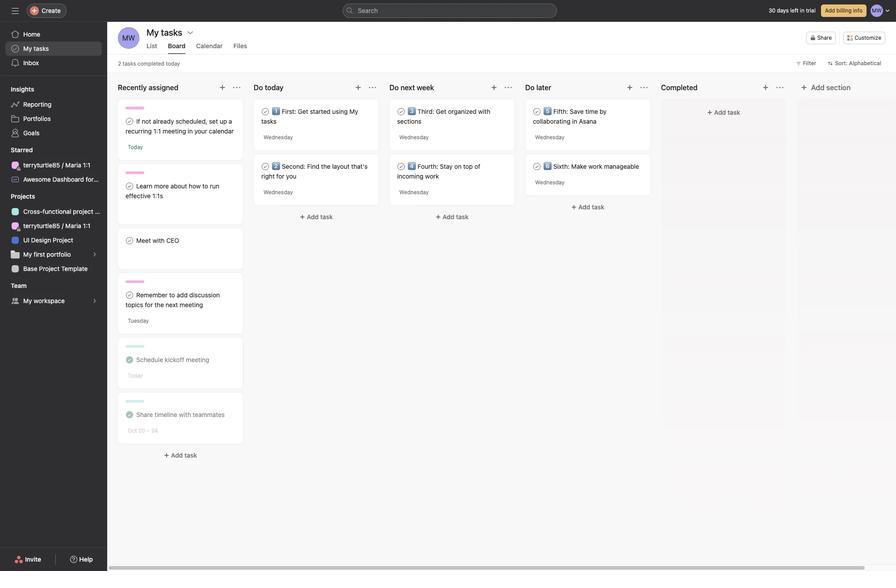 Task type: describe. For each thing, give the bounding box(es) containing it.
task for do next week
[[456, 213, 469, 221]]

terryturtle85 / maria 1:1 for 2nd terryturtle85 / maria 1:1 link from the bottom
[[23, 161, 90, 169]]

tasks inside '1️⃣ first: get started using my tasks'
[[261, 118, 277, 125]]

–
[[147, 428, 150, 434]]

add task image for do today
[[355, 84, 362, 91]]

about
[[171, 182, 187, 190]]

remember
[[136, 291, 168, 299]]

add task button for do today
[[254, 209, 379, 225]]

wednesday button for 4️⃣ fourth: stay on top of incoming work
[[400, 189, 429, 196]]

asana
[[579, 118, 597, 125]]

more
[[154, 182, 169, 190]]

share button
[[807, 32, 836, 44]]

mw button
[[118, 27, 139, 49]]

get for do next week
[[436, 108, 447, 115]]

oct
[[128, 428, 137, 434]]

share for share
[[818, 34, 832, 41]]

design
[[31, 236, 51, 244]]

completed checkbox for 2️⃣ second: find the layout that's right for you
[[260, 161, 271, 172]]

inbox link
[[5, 56, 102, 70]]

that's
[[351, 163, 368, 170]]

completed checkbox for share timeline with teammates
[[124, 410, 135, 421]]

customize button
[[844, 32, 886, 44]]

completed image for remember to add discussion topics for the next meeting
[[124, 290, 135, 301]]

wednesday for 5️⃣ fifth: save time by collaborating in asana
[[535, 134, 565, 141]]

today button for schedule kickoff meeting
[[128, 373, 143, 379]]

portfolio
[[47, 251, 71, 258]]

wednesday button for 3️⃣ third: get organized with sections
[[400, 134, 429, 141]]

team button
[[0, 282, 27, 290]]

6️⃣ sixth: make work manageable
[[544, 163, 639, 170]]

board link
[[168, 42, 186, 54]]

completed checkbox for meet with ceo
[[124, 236, 135, 246]]

functional
[[43, 208, 71, 215]]

already
[[153, 118, 174, 125]]

more section actions image for recently assigned
[[233, 84, 240, 91]]

the inside '2️⃣ second: find the layout that's right for you'
[[321, 163, 331, 170]]

goals link
[[5, 126, 102, 140]]

completed image for meet with ceo
[[124, 236, 135, 246]]

1️⃣ first: get started using my tasks
[[261, 108, 358, 125]]

30 days left in trial
[[769, 7, 816, 14]]

base project template link
[[5, 262, 102, 276]]

using
[[332, 108, 348, 115]]

fifth:
[[554, 108, 568, 115]]

wednesday button for 5️⃣ fifth: save time by collaborating in asana
[[535, 134, 565, 141]]

project inside "starred" element
[[110, 176, 130, 183]]

add task image for do next week
[[491, 84, 498, 91]]

base
[[23, 265, 37, 273]]

add task button for do later
[[526, 199, 651, 215]]

set
[[209, 118, 218, 125]]

add task image for do later
[[627, 84, 634, 91]]

new
[[95, 176, 108, 183]]

organized
[[448, 108, 477, 115]]

tuesday button
[[128, 318, 149, 324]]

goals
[[23, 129, 40, 137]]

completed checkbox for 3️⃣ third: get organized with sections
[[396, 106, 407, 117]]

template
[[61, 265, 88, 273]]

to inside learn more about how to run effective 1:1s
[[202, 182, 208, 190]]

2 tasks completed today
[[118, 60, 180, 67]]

wednesday for 2️⃣ second: find the layout that's right for you
[[264, 189, 293, 196]]

add billing info
[[825, 7, 863, 14]]

section
[[827, 84, 851, 92]]

my for my tasks
[[23, 45, 32, 52]]

4️⃣
[[408, 163, 416, 170]]

ui
[[23, 236, 29, 244]]

maria for second terryturtle85 / maria 1:1 link from the top of the page
[[65, 222, 81, 230]]

next week
[[401, 84, 434, 92]]

2️⃣
[[272, 163, 280, 170]]

if not already scheduled, set up a recurring 1:1 meeting in your calendar
[[126, 118, 234, 135]]

top
[[463, 163, 473, 170]]

insights element
[[0, 81, 107, 142]]

0 vertical spatial in
[[800, 7, 805, 14]]

1 terryturtle85 / maria 1:1 link from the top
[[5, 158, 102, 173]]

my tasks link
[[5, 42, 102, 56]]

the inside remember to add discussion topics for the next meeting
[[155, 301, 164, 309]]

plan
[[95, 208, 107, 215]]

more section actions image for do later
[[641, 84, 648, 91]]

first:
[[282, 108, 296, 115]]

next
[[166, 301, 178, 309]]

up
[[220, 118, 227, 125]]

work inside "4️⃣ fourth: stay on top of incoming work"
[[425, 173, 439, 180]]

awesome
[[23, 176, 51, 183]]

trial
[[806, 7, 816, 14]]

recently assigned
[[118, 84, 179, 92]]

incoming
[[397, 173, 424, 180]]

teams element
[[0, 278, 107, 310]]

projects button
[[0, 192, 35, 201]]

in inside if not already scheduled, set up a recurring 1:1 meeting in your calendar
[[188, 127, 193, 135]]

by
[[600, 108, 607, 115]]

workspace
[[34, 297, 65, 305]]

completed image for schedule kickoff meeting
[[124, 355, 135, 366]]

list
[[147, 42, 157, 50]]

reporting link
[[5, 97, 102, 112]]

add task for do today
[[307, 213, 333, 221]]

your
[[195, 127, 207, 135]]

find
[[307, 163, 320, 170]]

portfolios link
[[5, 112, 102, 126]]

help
[[79, 556, 93, 564]]

projects
[[11, 193, 35, 200]]

do today
[[254, 84, 284, 92]]

completed image for do today
[[260, 161, 271, 172]]

do next week
[[390, 84, 434, 92]]

add section
[[812, 84, 851, 92]]

starred
[[11, 146, 33, 154]]

/ for second terryturtle85 / maria 1:1 link from the top of the page
[[62, 222, 64, 230]]

completed checkbox for schedule kickoff meeting
[[124, 355, 135, 366]]

my for my workspace
[[23, 297, 32, 305]]

reporting
[[23, 101, 51, 108]]

to inside remember to add discussion topics for the next meeting
[[169, 291, 175, 299]]

billing
[[837, 7, 852, 14]]

completed checkbox for 6️⃣ sixth: make work manageable
[[532, 161, 543, 172]]

ui design project link
[[5, 233, 102, 248]]

see details, my first portfolio image
[[92, 252, 97, 257]]

my for my first portfolio
[[23, 251, 32, 258]]

do later
[[526, 84, 552, 92]]

cross-functional project plan
[[23, 208, 107, 215]]

stay
[[440, 163, 453, 170]]

learn
[[136, 182, 152, 190]]

1 vertical spatial project
[[53, 236, 73, 244]]

sort:
[[835, 60, 848, 67]]

more section actions image for do today
[[369, 84, 376, 91]]

completed image left 1️⃣
[[260, 106, 271, 117]]

add task image for recently assigned
[[219, 84, 226, 91]]

third:
[[418, 108, 435, 115]]

ceo
[[166, 237, 179, 244]]

wednesday for 1️⃣ first: get started using my tasks
[[264, 134, 293, 141]]

completed image for do next week
[[396, 161, 407, 172]]

tasks for my
[[34, 45, 49, 52]]

my workspace
[[23, 297, 65, 305]]

customize
[[855, 34, 882, 41]]

for inside '2️⃣ second: find the layout that's right for you'
[[276, 173, 284, 180]]

for inside awesome dashboard for new project link
[[86, 176, 94, 183]]

save
[[570, 108, 584, 115]]

my tasks
[[147, 27, 182, 38]]

completed image for 5️⃣ fifth: save time by collaborating in asana
[[532, 106, 543, 117]]

left
[[791, 7, 799, 14]]

completed image for learn more about how to run effective 1:1s
[[124, 181, 135, 192]]

1 horizontal spatial work
[[589, 163, 603, 170]]

2 vertical spatial meeting
[[186, 356, 209, 364]]

maria for 2nd terryturtle85 / maria 1:1 link from the bottom
[[65, 161, 81, 169]]

completed image up oct
[[124, 410, 135, 421]]

cross-
[[23, 208, 43, 215]]

projects element
[[0, 189, 107, 278]]

5️⃣
[[544, 108, 552, 115]]

sections
[[397, 118, 422, 125]]

with inside 3️⃣ third: get organized with sections
[[478, 108, 491, 115]]

/ for 2nd terryturtle85 / maria 1:1 link from the bottom
[[62, 161, 64, 169]]

2
[[118, 60, 121, 67]]

completed checkbox for learn more about how to run effective 1:1s
[[124, 181, 135, 192]]

global element
[[0, 22, 107, 76]]



Task type: vqa. For each thing, say whether or not it's contained in the screenshot.
the topmost 'terryturtle85 / Maria 1:1'
yes



Task type: locate. For each thing, give the bounding box(es) containing it.
0 vertical spatial work
[[589, 163, 603, 170]]

terryturtle85 / maria 1:1
[[23, 161, 90, 169], [23, 222, 90, 230]]

1 horizontal spatial the
[[321, 163, 331, 170]]

work right make at the right of page
[[589, 163, 603, 170]]

0 horizontal spatial add task image
[[355, 84, 362, 91]]

0 horizontal spatial add task image
[[219, 84, 226, 91]]

2 more section actions image from the left
[[369, 84, 376, 91]]

right
[[261, 173, 275, 180]]

1 horizontal spatial in
[[572, 118, 578, 125]]

2 horizontal spatial more section actions image
[[505, 84, 512, 91]]

add task image left do
[[355, 84, 362, 91]]

today for schedule kickoff meeting
[[128, 373, 143, 379]]

1 vertical spatial terryturtle85
[[23, 222, 60, 230]]

0 horizontal spatial with
[[153, 237, 165, 244]]

/ inside the projects element
[[62, 222, 64, 230]]

completed image left if
[[124, 116, 135, 127]]

get inside 3️⃣ third: get organized with sections
[[436, 108, 447, 115]]

2 horizontal spatial add task image
[[762, 84, 770, 91]]

1 add task image from the left
[[219, 84, 226, 91]]

wednesday button for 2️⃣ second: find the layout that's right for you
[[264, 189, 293, 196]]

1 vertical spatial today button
[[128, 373, 143, 379]]

insights button
[[0, 85, 34, 94]]

my left first
[[23, 251, 32, 258]]

completed checkbox for 5️⃣ fifth: save time by collaborating in asana
[[532, 106, 543, 117]]

task for do today
[[320, 213, 333, 221]]

make
[[572, 163, 587, 170]]

2 get from the left
[[436, 108, 447, 115]]

completed
[[661, 84, 698, 92]]

terryturtle85 / maria 1:1 up awesome dashboard for new project link
[[23, 161, 90, 169]]

6️⃣
[[544, 163, 552, 170]]

terryturtle85 / maria 1:1 down cross-functional project plan link
[[23, 222, 90, 230]]

get for do today
[[298, 108, 308, 115]]

get
[[298, 108, 308, 115], [436, 108, 447, 115]]

how
[[189, 182, 201, 190]]

wednesday down 1️⃣
[[264, 134, 293, 141]]

2 vertical spatial 1:1
[[83, 222, 90, 230]]

project up portfolio at the left of the page
[[53, 236, 73, 244]]

1 more section actions image from the left
[[233, 84, 240, 91]]

project down the my first portfolio
[[39, 265, 60, 273]]

terryturtle85 / maria 1:1 inside the projects element
[[23, 222, 90, 230]]

my first portfolio link
[[5, 248, 102, 262]]

my inside '1️⃣ first: get started using my tasks'
[[350, 108, 358, 115]]

create
[[42, 7, 61, 14]]

1 horizontal spatial more section actions image
[[369, 84, 376, 91]]

2 terryturtle85 / maria 1:1 link from the top
[[5, 219, 102, 233]]

completed image left schedule
[[124, 355, 135, 366]]

today
[[166, 60, 180, 67]]

schedule
[[136, 356, 163, 364]]

1:1 inside if not already scheduled, set up a recurring 1:1 meeting in your calendar
[[154, 127, 161, 135]]

home
[[23, 30, 40, 38]]

more section actions image left do
[[369, 84, 376, 91]]

search list box
[[343, 4, 557, 18]]

meeting down add
[[180, 301, 203, 309]]

1 horizontal spatial share
[[818, 34, 832, 41]]

2 add task image from the left
[[627, 84, 634, 91]]

add task image
[[355, 84, 362, 91], [491, 84, 498, 91]]

Completed checkbox
[[396, 106, 407, 117], [396, 161, 407, 172], [532, 161, 543, 172], [124, 181, 135, 192], [124, 236, 135, 246], [124, 355, 135, 366]]

2 vertical spatial in
[[188, 127, 193, 135]]

in right left
[[800, 7, 805, 14]]

0 horizontal spatial to
[[169, 291, 175, 299]]

maria inside the projects element
[[65, 222, 81, 230]]

completed checkbox up the topics on the bottom left
[[124, 290, 135, 301]]

maria down cross-functional project plan
[[65, 222, 81, 230]]

calendar
[[196, 42, 223, 50]]

in down save
[[572, 118, 578, 125]]

2 today from the top
[[128, 373, 143, 379]]

0 vertical spatial to
[[202, 182, 208, 190]]

1 vertical spatial share
[[136, 411, 153, 419]]

completed checkbox up the "effective"
[[124, 181, 135, 192]]

1 vertical spatial 1:1
[[83, 161, 90, 169]]

project
[[110, 176, 130, 183], [53, 236, 73, 244], [39, 265, 60, 273]]

add task image for completed
[[762, 84, 770, 91]]

2 add task image from the left
[[491, 84, 498, 91]]

1 terryturtle85 from the top
[[23, 161, 60, 169]]

wednesday down 'incoming'
[[400, 189, 429, 196]]

2 terryturtle85 from the top
[[23, 222, 60, 230]]

0 horizontal spatial more section actions image
[[233, 84, 240, 91]]

for inside remember to add discussion topics for the next meeting
[[145, 301, 153, 309]]

terryturtle85 for 2nd terryturtle85 / maria 1:1 link from the bottom
[[23, 161, 60, 169]]

you
[[286, 173, 297, 180]]

my
[[23, 45, 32, 52], [350, 108, 358, 115], [23, 251, 32, 258], [23, 297, 32, 305]]

1 / from the top
[[62, 161, 64, 169]]

0 vertical spatial terryturtle85 / maria 1:1 link
[[5, 158, 102, 173]]

0 vertical spatial today button
[[128, 144, 143, 151]]

on
[[455, 163, 462, 170]]

scheduled,
[[176, 118, 207, 125]]

wednesday button down collaborating at the top of the page
[[535, 134, 565, 141]]

maria up awesome dashboard for new project
[[65, 161, 81, 169]]

1 vertical spatial to
[[169, 291, 175, 299]]

meeting inside remember to add discussion topics for the next meeting
[[180, 301, 203, 309]]

0 vertical spatial terryturtle85 / maria 1:1
[[23, 161, 90, 169]]

files
[[234, 42, 247, 50]]

terryturtle85 / maria 1:1 link down functional
[[5, 219, 102, 233]]

add task button for do next week
[[390, 209, 515, 225]]

1 vertical spatial terryturtle85 / maria 1:1 link
[[5, 219, 102, 233]]

get right third:
[[436, 108, 447, 115]]

1 vertical spatial tasks
[[123, 60, 136, 67]]

terryturtle85 inside "starred" element
[[23, 161, 60, 169]]

/ up dashboard
[[62, 161, 64, 169]]

first
[[34, 251, 45, 258]]

if
[[136, 118, 140, 125]]

completed checkbox for 1️⃣ first: get started using my tasks
[[260, 106, 271, 117]]

1 vertical spatial /
[[62, 222, 64, 230]]

completed image left 4️⃣
[[396, 161, 407, 172]]

schedule kickoff meeting
[[136, 356, 209, 364]]

manageable
[[604, 163, 639, 170]]

1 horizontal spatial to
[[202, 182, 208, 190]]

to
[[202, 182, 208, 190], [169, 291, 175, 299]]

my down team on the left of page
[[23, 297, 32, 305]]

sort: alphabetical
[[835, 60, 882, 67]]

2 vertical spatial tasks
[[261, 118, 277, 125]]

/ inside "starred" element
[[62, 161, 64, 169]]

meeting inside if not already scheduled, set up a recurring 1:1 meeting in your calendar
[[163, 127, 186, 135]]

project right 'new'
[[110, 176, 130, 183]]

home link
[[5, 27, 102, 42]]

layout
[[332, 163, 350, 170]]

completed image up the topics on the bottom left
[[124, 290, 135, 301]]

days
[[777, 7, 789, 14]]

completed checkbox left schedule
[[124, 355, 135, 366]]

terryturtle85 up design
[[23, 222, 60, 230]]

3 more section actions image from the left
[[505, 84, 512, 91]]

completed checkbox left 6️⃣ on the right top of page
[[532, 161, 543, 172]]

my right using
[[350, 108, 358, 115]]

completed checkbox left 1️⃣
[[260, 106, 271, 117]]

1:1s
[[152, 192, 163, 200]]

terryturtle85
[[23, 161, 60, 169], [23, 222, 60, 230]]

completed checkbox for remember to add discussion topics for the next meeting
[[124, 290, 135, 301]]

meet
[[136, 237, 151, 244]]

terryturtle85 / maria 1:1 for second terryturtle85 / maria 1:1 link from the top of the page
[[23, 222, 90, 230]]

task
[[728, 109, 741, 116], [592, 203, 605, 211], [320, 213, 333, 221], [456, 213, 469, 221], [185, 452, 197, 459]]

0 vertical spatial 1:1
[[154, 127, 161, 135]]

to left the run
[[202, 182, 208, 190]]

/ down cross-functional project plan
[[62, 222, 64, 230]]

1 horizontal spatial add task image
[[491, 84, 498, 91]]

add task for do next week
[[443, 213, 469, 221]]

2️⃣ second: find the layout that's right for you
[[261, 163, 368, 180]]

with
[[478, 108, 491, 115], [153, 237, 165, 244], [179, 411, 191, 419]]

0 horizontal spatial get
[[298, 108, 308, 115]]

my inside the projects element
[[23, 251, 32, 258]]

create button
[[27, 4, 67, 18]]

completed image up the "effective"
[[124, 181, 135, 192]]

/
[[62, 161, 64, 169], [62, 222, 64, 230]]

task for do later
[[592, 203, 605, 211]]

1:1 for 2nd terryturtle85 / maria 1:1 link from the bottom
[[83, 161, 90, 169]]

wednesday button down 6️⃣ on the right top of page
[[535, 179, 565, 186]]

1 vertical spatial with
[[153, 237, 165, 244]]

cross-functional project plan link
[[5, 205, 107, 219]]

more section actions image left do today
[[233, 84, 240, 91]]

0 vertical spatial /
[[62, 161, 64, 169]]

effective
[[126, 192, 151, 200]]

1 get from the left
[[298, 108, 308, 115]]

2 horizontal spatial with
[[478, 108, 491, 115]]

the right find
[[321, 163, 331, 170]]

2 today button from the top
[[128, 373, 143, 379]]

get right first:
[[298, 108, 308, 115]]

learn more about how to run effective 1:1s
[[126, 182, 219, 200]]

2 maria from the top
[[65, 222, 81, 230]]

completed checkbox left if
[[124, 116, 135, 127]]

1:1 down already
[[154, 127, 161, 135]]

my inside global element
[[23, 45, 32, 52]]

share up filter dropdown button
[[818, 34, 832, 41]]

completed image
[[260, 106, 271, 117], [260, 161, 271, 172], [396, 161, 407, 172], [532, 161, 543, 172], [124, 410, 135, 421]]

0 vertical spatial share
[[818, 34, 832, 41]]

dashboard
[[53, 176, 84, 183]]

wednesday button down 1️⃣
[[264, 134, 293, 141]]

wednesday button for 1️⃣ first: get started using my tasks
[[264, 134, 293, 141]]

terryturtle85 up the awesome on the top left of the page
[[23, 161, 60, 169]]

run
[[210, 182, 219, 190]]

0 vertical spatial meeting
[[163, 127, 186, 135]]

2 horizontal spatial for
[[276, 173, 284, 180]]

more section actions image for do next week
[[505, 84, 512, 91]]

files link
[[234, 42, 247, 54]]

completed image for do later
[[532, 161, 543, 172]]

completed checkbox left meet
[[124, 236, 135, 246]]

add task image left do later
[[491, 84, 498, 91]]

team
[[11, 282, 27, 290]]

timeline
[[155, 411, 177, 419]]

awesome dashboard for new project link
[[5, 173, 130, 187]]

with left ceo
[[153, 237, 165, 244]]

completed image
[[396, 106, 407, 117], [532, 106, 543, 117], [124, 116, 135, 127], [124, 181, 135, 192], [124, 236, 135, 246], [124, 290, 135, 301], [124, 355, 135, 366]]

mw
[[122, 34, 135, 42]]

filter button
[[792, 57, 821, 70]]

completed image for if not already scheduled, set up a recurring 1:1 meeting in your calendar
[[124, 116, 135, 127]]

hide sidebar image
[[12, 7, 19, 14]]

completed checkbox for 4️⃣ fourth: stay on top of incoming work
[[396, 161, 407, 172]]

invite button
[[9, 552, 47, 568]]

tasks for 2
[[123, 60, 136, 67]]

ui design project
[[23, 236, 73, 244]]

1 horizontal spatial more section actions image
[[777, 84, 784, 91]]

tasks down 1️⃣
[[261, 118, 277, 125]]

1 horizontal spatial with
[[179, 411, 191, 419]]

for down the remember
[[145, 301, 153, 309]]

the down the remember
[[155, 301, 164, 309]]

3 add task image from the left
[[762, 84, 770, 91]]

in down scheduled,
[[188, 127, 193, 135]]

today button for if not already scheduled, set up a recurring 1:1 meeting in your calendar
[[128, 144, 143, 151]]

do
[[390, 84, 399, 92]]

wednesday for 6️⃣ sixth: make work manageable
[[535, 179, 565, 186]]

project
[[73, 208, 93, 215]]

1 horizontal spatial for
[[145, 301, 153, 309]]

add task for do later
[[579, 203, 605, 211]]

1 vertical spatial today
[[128, 373, 143, 379]]

1 vertical spatial meeting
[[180, 301, 203, 309]]

1:1 inside "starred" element
[[83, 161, 90, 169]]

wednesday button for 6️⃣ sixth: make work manageable
[[535, 179, 565, 186]]

wednesday for 4️⃣ fourth: stay on top of incoming work
[[400, 189, 429, 196]]

0 horizontal spatial more section actions image
[[641, 84, 648, 91]]

the
[[321, 163, 331, 170], [155, 301, 164, 309]]

completed image up the right
[[260, 161, 271, 172]]

today button down recurring
[[128, 144, 143, 151]]

show options image
[[187, 29, 194, 36]]

my up inbox
[[23, 45, 32, 52]]

in inside the 5️⃣ fifth: save time by collaborating in asana
[[572, 118, 578, 125]]

tasks down home
[[34, 45, 49, 52]]

1 vertical spatial in
[[572, 118, 578, 125]]

more section actions image for completed
[[777, 84, 784, 91]]

2 terryturtle85 / maria 1:1 from the top
[[23, 222, 90, 230]]

share inside button
[[818, 34, 832, 41]]

completed
[[138, 60, 164, 67]]

discussion
[[189, 291, 220, 299]]

0 vertical spatial terryturtle85
[[23, 161, 60, 169]]

1:1 up awesome dashboard for new project
[[83, 161, 90, 169]]

maria inside "starred" element
[[65, 161, 81, 169]]

info
[[854, 7, 863, 14]]

search
[[358, 7, 378, 14]]

wednesday down 6️⃣ on the right top of page
[[535, 179, 565, 186]]

list link
[[147, 42, 157, 54]]

0 vertical spatial the
[[321, 163, 331, 170]]

completed image left 5️⃣
[[532, 106, 543, 117]]

today button down schedule
[[128, 373, 143, 379]]

1:1 for second terryturtle85 / maria 1:1 link from the top of the page
[[83, 222, 90, 230]]

1 today button from the top
[[128, 144, 143, 151]]

for down 2️⃣
[[276, 173, 284, 180]]

not
[[142, 118, 151, 125]]

with right organized
[[478, 108, 491, 115]]

30
[[769, 7, 776, 14]]

portfolios
[[23, 115, 51, 122]]

2 vertical spatial with
[[179, 411, 191, 419]]

terryturtle85 inside the projects element
[[23, 222, 60, 230]]

see details, my workspace image
[[92, 299, 97, 304]]

2 horizontal spatial tasks
[[261, 118, 277, 125]]

wednesday button down 'incoming'
[[400, 189, 429, 196]]

with right timeline
[[179, 411, 191, 419]]

starred element
[[0, 142, 130, 189]]

3️⃣
[[408, 108, 416, 115]]

completed checkbox for if not already scheduled, set up a recurring 1:1 meeting in your calendar
[[124, 116, 135, 127]]

today down recurring
[[128, 144, 143, 151]]

for left 'new'
[[86, 176, 94, 183]]

1:1 inside the projects element
[[83, 222, 90, 230]]

my inside teams element
[[23, 297, 32, 305]]

0 vertical spatial with
[[478, 108, 491, 115]]

of
[[475, 163, 481, 170]]

remember to add discussion topics for the next meeting
[[126, 291, 220, 309]]

completed image left 3️⃣
[[396, 106, 407, 117]]

more section actions image
[[641, 84, 648, 91], [777, 84, 784, 91]]

share for share timeline with teammates
[[136, 411, 153, 419]]

1 terryturtle85 / maria 1:1 from the top
[[23, 161, 90, 169]]

completed image left 6️⃣ on the right top of page
[[532, 161, 543, 172]]

Completed checkbox
[[260, 106, 271, 117], [532, 106, 543, 117], [124, 116, 135, 127], [260, 161, 271, 172], [124, 290, 135, 301], [124, 410, 135, 421]]

kickoff
[[165, 356, 184, 364]]

0 vertical spatial tasks
[[34, 45, 49, 52]]

sort: alphabetical button
[[824, 57, 886, 70]]

my workspace link
[[5, 294, 102, 308]]

wednesday button down sections
[[400, 134, 429, 141]]

1 maria from the top
[[65, 161, 81, 169]]

0 horizontal spatial in
[[188, 127, 193, 135]]

0 horizontal spatial the
[[155, 301, 164, 309]]

add task image
[[219, 84, 226, 91], [627, 84, 634, 91], [762, 84, 770, 91]]

invite
[[25, 556, 41, 564]]

today down schedule
[[128, 373, 143, 379]]

0 horizontal spatial work
[[425, 173, 439, 180]]

0 vertical spatial maria
[[65, 161, 81, 169]]

meeting right kickoff
[[186, 356, 209, 364]]

teammates
[[193, 411, 225, 419]]

2 horizontal spatial in
[[800, 7, 805, 14]]

1 horizontal spatial add task image
[[627, 84, 634, 91]]

add task
[[715, 109, 741, 116], [579, 203, 605, 211], [307, 213, 333, 221], [443, 213, 469, 221], [171, 452, 197, 459]]

get inside '1️⃣ first: get started using my tasks'
[[298, 108, 308, 115]]

tasks inside global element
[[34, 45, 49, 52]]

completed checkbox up oct
[[124, 410, 135, 421]]

0 horizontal spatial tasks
[[34, 45, 49, 52]]

1:1 down the project
[[83, 222, 90, 230]]

wednesday for 3️⃣ third: get organized with sections
[[400, 134, 429, 141]]

1 add task image from the left
[[355, 84, 362, 91]]

1 today from the top
[[128, 144, 143, 151]]

today for if not already scheduled, set up a recurring 1:1 meeting in your calendar
[[128, 144, 143, 151]]

work down fourth:
[[425, 173, 439, 180]]

tasks right the 2
[[123, 60, 136, 67]]

terryturtle85 for second terryturtle85 / maria 1:1 link from the top of the page
[[23, 222, 60, 230]]

meeting down already
[[163, 127, 186, 135]]

2 vertical spatial project
[[39, 265, 60, 273]]

wednesday down collaborating at the top of the page
[[535, 134, 565, 141]]

2 more section actions image from the left
[[777, 84, 784, 91]]

1 vertical spatial work
[[425, 173, 439, 180]]

terryturtle85 / maria 1:1 link
[[5, 158, 102, 173], [5, 219, 102, 233]]

1 horizontal spatial tasks
[[123, 60, 136, 67]]

share
[[818, 34, 832, 41], [136, 411, 153, 419]]

insights
[[11, 85, 34, 93]]

a
[[229, 118, 232, 125]]

1 vertical spatial the
[[155, 301, 164, 309]]

0 horizontal spatial share
[[136, 411, 153, 419]]

completed image left meet
[[124, 236, 135, 246]]

completed checkbox left 3️⃣
[[396, 106, 407, 117]]

1 horizontal spatial get
[[436, 108, 447, 115]]

1 more section actions image from the left
[[641, 84, 648, 91]]

share up oct 20 – 24 at the left bottom
[[136, 411, 153, 419]]

more section actions image left do later
[[505, 84, 512, 91]]

wednesday button
[[264, 134, 293, 141], [400, 134, 429, 141], [535, 134, 565, 141], [535, 179, 565, 186], [264, 189, 293, 196], [400, 189, 429, 196]]

0 vertical spatial today
[[128, 144, 143, 151]]

wednesday button down the right
[[264, 189, 293, 196]]

wednesday down sections
[[400, 134, 429, 141]]

terryturtle85 / maria 1:1 link up dashboard
[[5, 158, 102, 173]]

wednesday down the right
[[264, 189, 293, 196]]

2 / from the top
[[62, 222, 64, 230]]

completed checkbox left 5️⃣
[[532, 106, 543, 117]]

terryturtle85 / maria 1:1 inside "starred" element
[[23, 161, 90, 169]]

completed image for 3️⃣ third: get organized with sections
[[396, 106, 407, 117]]

0 vertical spatial project
[[110, 176, 130, 183]]

tuesday
[[128, 318, 149, 324]]

0 horizontal spatial for
[[86, 176, 94, 183]]

wednesday
[[264, 134, 293, 141], [400, 134, 429, 141], [535, 134, 565, 141], [535, 179, 565, 186], [264, 189, 293, 196], [400, 189, 429, 196]]

share timeline with teammates
[[136, 411, 225, 419]]

to up next
[[169, 291, 175, 299]]

more section actions image
[[233, 84, 240, 91], [369, 84, 376, 91], [505, 84, 512, 91]]

1 vertical spatial terryturtle85 / maria 1:1
[[23, 222, 90, 230]]

completed checkbox up the right
[[260, 161, 271, 172]]

1 vertical spatial maria
[[65, 222, 81, 230]]

completed checkbox left 4️⃣
[[396, 161, 407, 172]]



